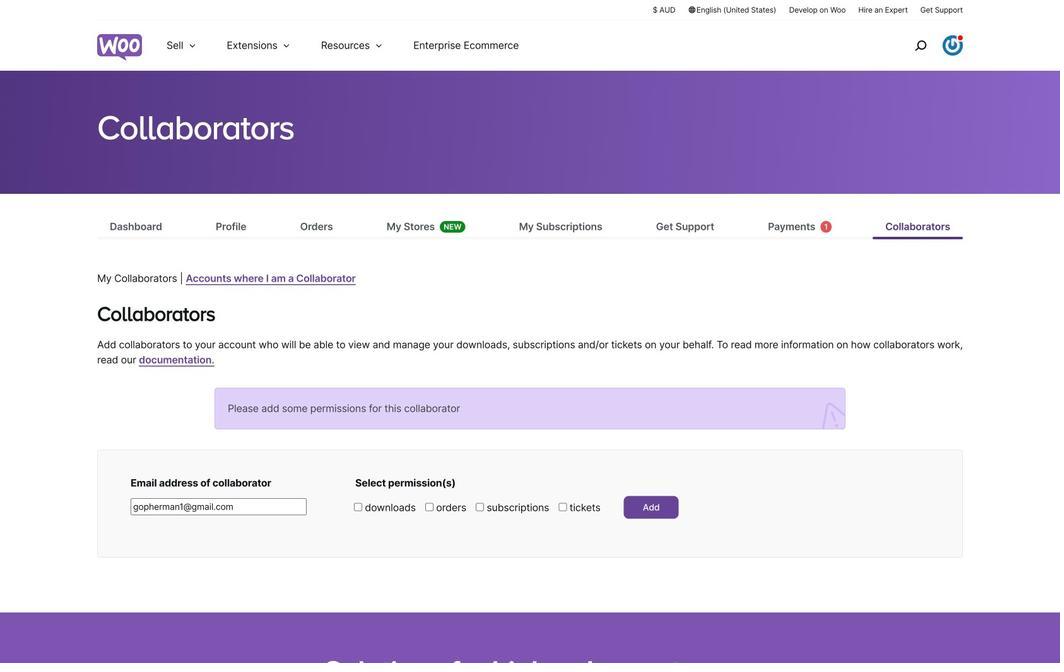 Task type: describe. For each thing, give the bounding box(es) containing it.
open account menu image
[[943, 35, 964, 56]]



Task type: locate. For each thing, give the bounding box(es) containing it.
None checkbox
[[354, 503, 362, 511], [559, 503, 567, 511], [354, 503, 362, 511], [559, 503, 567, 511]]

search image
[[911, 35, 931, 56]]

service navigation menu element
[[888, 25, 964, 66]]

None checkbox
[[426, 503, 434, 511], [476, 503, 484, 511], [426, 503, 434, 511], [476, 503, 484, 511]]



